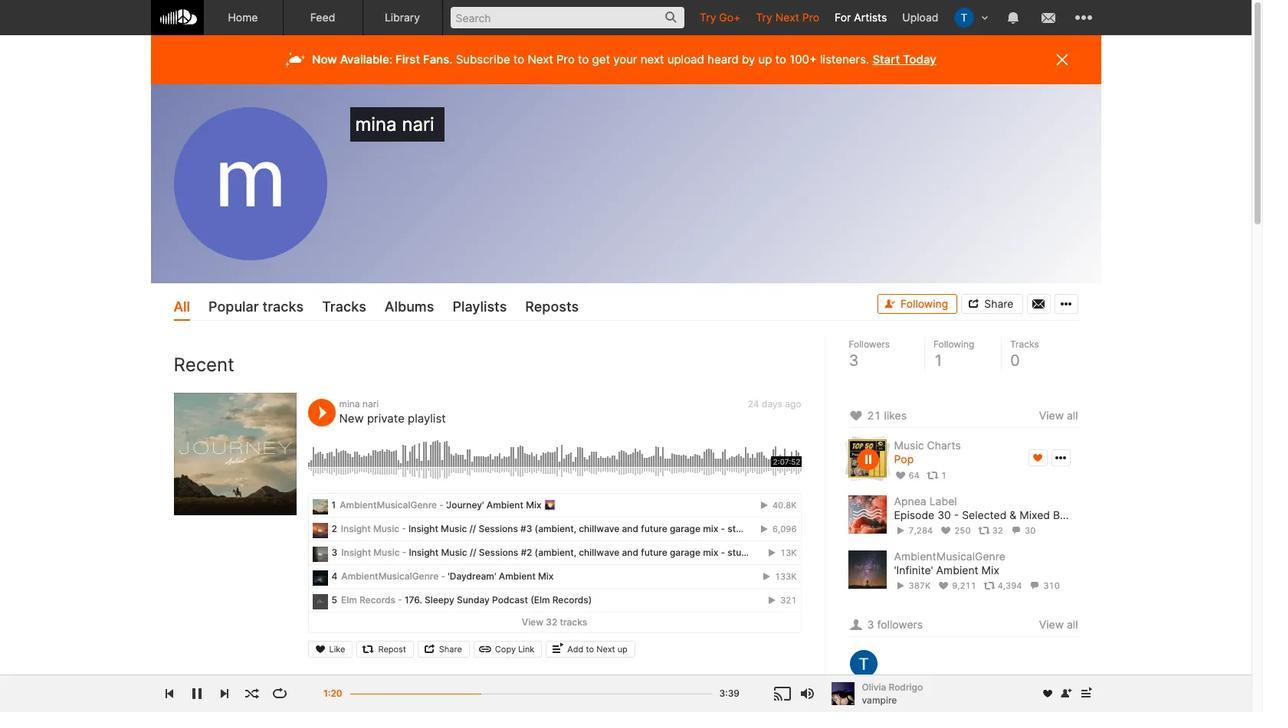Task type: describe. For each thing, give the bounding box(es) containing it.
ambientmusicalgenre link
[[894, 550, 1006, 563]]

0 horizontal spatial share button
[[418, 642, 470, 659]]

get
[[592, 52, 610, 67]]

1 24 days ago from the top
[[748, 398, 801, 410]]

- left 6,096
[[721, 523, 725, 535]]

apnea label episode 30 - selected & mixed by kyrro
[[894, 495, 1096, 522]]

new private playlist link
[[339, 411, 446, 426]]

- left '13k' on the bottom right of the page
[[721, 547, 725, 558]]

mina nari's avatar element
[[174, 107, 327, 261]]

for artists
[[835, 11, 887, 24]]

0 vertical spatial nari
[[402, 113, 434, 136]]

ambient inside ambientmusicalgenre 'infinite' ambient mix
[[936, 564, 979, 577]]

Search search field
[[450, 7, 685, 28]]

0 vertical spatial up
[[759, 52, 772, 67]]

// for #2
[[470, 547, 477, 558]]

1 vertical spatial mina nari
[[339, 692, 379, 703]]

(ambient, for #3
[[535, 523, 576, 535]]

3 for 3 followers
[[867, 619, 874, 632]]

future for #3
[[641, 523, 668, 535]]

'daydream'
[[448, 571, 496, 582]]

tracks for tracks 0
[[1010, 339, 1039, 351]]

'infinite' ambient mix link
[[894, 564, 1000, 578]]

2 vertical spatial mina
[[339, 692, 360, 703]]

1 vertical spatial pro
[[557, 52, 575, 67]]

repost button
[[357, 642, 414, 659]]

0 horizontal spatial next
[[528, 52, 553, 67]]

#2
[[521, 547, 532, 558]]

by
[[742, 52, 755, 67]]

like image
[[848, 407, 864, 426]]

- left 176.
[[398, 595, 402, 606]]

7,284
[[909, 526, 933, 537]]

3 followers
[[867, 619, 923, 632]]

track stats element for mix
[[894, 578, 1078, 595]]

following for following
[[901, 298, 948, 311]]

64 link
[[894, 470, 920, 481]]

tracks link
[[322, 295, 366, 321]]

32 inside track stats "element"
[[992, 526, 1003, 537]]

1 mina nari link from the top
[[339, 398, 379, 410]]

reposts link
[[525, 295, 579, 321]]

try for try next pro
[[756, 11, 773, 24]]

0 vertical spatial mina
[[355, 113, 397, 136]]

playlists
[[453, 299, 507, 315]]

1 for 1 ambientmusicalgenre         - 'journey' ambient mix 🌄
[[332, 499, 336, 511]]

1 vertical spatial 30
[[1025, 526, 1036, 537]]

'infinite'
[[894, 564, 933, 577]]

for artists link
[[827, 0, 895, 34]]

1 24 from the top
[[748, 398, 759, 410]]

387k
[[909, 581, 931, 592]]

view all for 21 likes
[[1039, 409, 1078, 422]]

first
[[396, 52, 420, 67]]

playlist
[[408, 411, 446, 426]]

followers
[[849, 339, 890, 351]]

vampire link
[[862, 694, 897, 708]]

30 link
[[1010, 526, 1036, 537]]

2 horizontal spatial next
[[776, 11, 799, 24]]

32 link
[[978, 526, 1003, 537]]

1 horizontal spatial tara schultz's avatar element
[[954, 8, 974, 28]]

vampire
[[862, 695, 897, 706]]

playlists link
[[453, 295, 507, 321]]

chillwave for #3
[[579, 523, 620, 535]]

sunday
[[457, 595, 490, 606]]

add
[[568, 645, 584, 656]]

albums link
[[385, 295, 434, 321]]

music) for insight music // sessions #2 (ambient, chillwave and future garage mix - study music)
[[755, 547, 784, 558]]

music down 1 ambientmusicalgenre         - 'journey' ambient mix 🌄
[[441, 523, 467, 535]]

3:39
[[719, 688, 740, 700]]

3 insight music         - insight music // sessions #2 (ambient, chillwave and future garage mix - study music) 13k
[[332, 547, 797, 558]]

1 ambientmusicalgenre         - 'journey' ambient mix 🌄
[[332, 499, 556, 511]]

0 horizontal spatial tara schultz's avatar element
[[848, 650, 879, 680]]

2 days from the top
[[762, 692, 783, 703]]

olivia
[[862, 682, 886, 693]]

1 vertical spatial 32
[[546, 617, 558, 628]]

'infinite' ambient mix element
[[848, 551, 887, 589]]

olivia rodrigo vampire
[[862, 682, 923, 706]]

mix for insight music // sessions #2 (ambient, chillwave and future garage mix - study music)
[[703, 547, 719, 558]]

0 vertical spatial pro
[[802, 11, 819, 24]]

repost
[[378, 645, 406, 656]]

music) for insight music // sessions #3 (ambient, chillwave and future garage mix - study music)
[[755, 523, 784, 535]]

6,096
[[770, 524, 797, 535]]

100+
[[790, 52, 817, 67]]

label
[[930, 495, 957, 508]]

1:20
[[324, 688, 342, 700]]

2
[[332, 523, 337, 535]]

all link
[[174, 295, 190, 321]]

view all for 3 followers
[[1039, 619, 1078, 632]]

for
[[835, 11, 851, 24]]

music up records
[[374, 547, 400, 558]]

add to next up
[[568, 645, 628, 656]]

try next pro link
[[748, 0, 827, 34]]

upload
[[667, 52, 704, 67]]

apnea
[[894, 495, 927, 508]]

copy link
[[495, 645, 535, 656]]

popular tracks link
[[209, 295, 304, 321]]

home
[[228, 11, 258, 24]]

music charts pop
[[894, 439, 961, 466]]

tracks 0
[[1010, 339, 1039, 370]]

mina nari new private playlist
[[339, 398, 446, 426]]

try for try go+
[[700, 11, 716, 24]]

up inside button
[[618, 645, 628, 656]]

mix for 'journey' ambient mix 🌄
[[526, 499, 542, 511]]

apnea label link
[[894, 495, 957, 508]]

tracks for tracks
[[322, 299, 366, 315]]

next
[[641, 52, 664, 67]]

insight right insight music // sessions #2 (ambient, chillwave and future garage mix - study music) element
[[341, 547, 371, 558]]

feed link
[[283, 0, 363, 35]]

try next pro
[[756, 11, 819, 24]]

kyrro
[[1069, 509, 1096, 522]]

records
[[359, 595, 396, 606]]

4,394 link
[[983, 581, 1022, 592]]

subscribe
[[456, 52, 510, 67]]

1 vertical spatial tracks
[[560, 617, 587, 628]]

'daydream' ambient mix element
[[312, 571, 328, 586]]

new
[[339, 411, 364, 426]]

feed
[[310, 11, 335, 24]]

64
[[909, 470, 920, 481]]

2 24 days ago from the top
[[748, 692, 801, 703]]

new private playlist element
[[174, 393, 296, 516]]

study for insight music // sessions #2 (ambient, chillwave and future garage mix - study music)
[[728, 547, 753, 558]]

view for 21 likes
[[1039, 409, 1064, 422]]

episode
[[894, 509, 935, 522]]

view 32 tracks
[[522, 617, 587, 628]]

and for #2
[[622, 547, 639, 558]]

mix inside ambientmusicalgenre 'infinite' ambient mix
[[982, 564, 1000, 577]]

9,211 link
[[938, 581, 976, 592]]

pop element
[[848, 440, 887, 478]]

library
[[385, 11, 420, 24]]

listeners.
[[820, 52, 869, 67]]

0 vertical spatial mina nari
[[355, 113, 440, 136]]

followers
[[877, 619, 923, 632]]

mina inside mina nari new private playlist
[[339, 398, 360, 410]]

insight music // sessions #3 (ambient, chillwave and future garage mix - study music) element
[[312, 524, 328, 539]]

mixed
[[1020, 509, 1050, 522]]

1 inside following 1
[[934, 352, 944, 370]]

view for 3 followers
[[1039, 619, 1064, 632]]



Task type: locate. For each thing, give the bounding box(es) containing it.
to left 100+
[[775, 52, 786, 67]]

ambient up podcast
[[499, 571, 536, 582]]

1 vertical spatial mina nari link
[[339, 692, 379, 703]]

1 vertical spatial following
[[934, 339, 975, 351]]

-
[[439, 499, 444, 511], [954, 509, 959, 522], [402, 523, 406, 535], [721, 523, 725, 535], [402, 547, 406, 558], [721, 547, 725, 558], [441, 571, 445, 582], [398, 595, 402, 606]]

upload link
[[895, 0, 946, 34]]

up right add
[[618, 645, 628, 656]]

1
[[934, 352, 944, 370], [941, 470, 947, 481], [332, 499, 336, 511]]

study for insight music // sessions #3 (ambient, chillwave and future garage mix - study music)
[[728, 523, 753, 535]]

2 ago from the top
[[785, 692, 801, 703]]

try go+
[[700, 11, 741, 24]]

nari down first at the left of the page
[[402, 113, 434, 136]]

progress bar
[[350, 687, 712, 712]]

charts
[[927, 439, 961, 452]]

mix left 🌄
[[526, 499, 542, 511]]

like button
[[308, 642, 353, 659]]

reposts
[[525, 299, 579, 315]]

mix for insight music // sessions #3 (ambient, chillwave and future garage mix - study music)
[[703, 523, 719, 535]]

up
[[759, 52, 772, 67], [618, 645, 628, 656]]

next down search search field on the top of page
[[528, 52, 553, 67]]

popular tracks
[[209, 299, 304, 315]]

2 chillwave from the top
[[579, 547, 620, 558]]

2 mix from the top
[[703, 547, 719, 558]]

sessions left #2
[[479, 547, 518, 558]]

music
[[894, 439, 924, 452], [373, 523, 399, 535], [441, 523, 467, 535], [374, 547, 400, 558], [441, 547, 467, 558]]

1 vertical spatial ago
[[785, 692, 801, 703]]

mina
[[355, 113, 397, 136], [339, 398, 360, 410], [339, 692, 360, 703]]

1 vertical spatial study
[[728, 547, 753, 558]]

sessions left #3
[[479, 523, 518, 535]]

share
[[984, 298, 1014, 311], [439, 645, 462, 656]]

1 horizontal spatial up
[[759, 52, 772, 67]]

2 vertical spatial ambientmusicalgenre
[[341, 571, 439, 582]]

heard
[[708, 52, 739, 67]]

1 vertical spatial tracks
[[1010, 339, 1039, 351]]

insight up 4 ambientmusicalgenre         - 'daydream' ambient mix
[[409, 547, 439, 558]]

elm
[[341, 595, 357, 606]]

music) down 6,096
[[755, 547, 784, 558]]

0 vertical spatial 1
[[934, 352, 944, 370]]

share button up tracks 0
[[961, 295, 1023, 315]]

to right subscribe
[[514, 52, 525, 67]]

tracks left albums
[[322, 299, 366, 315]]

ambientmusicalgenre
[[340, 499, 437, 511], [894, 550, 1006, 563], [341, 571, 439, 582]]

mina nari down like
[[339, 692, 379, 703]]

sleepy
[[425, 595, 454, 606]]

2 all from the top
[[1067, 619, 1078, 632]]

following button
[[878, 295, 958, 315]]

new  playlist element
[[174, 686, 296, 713]]

0 vertical spatial 30
[[938, 509, 951, 522]]

0 vertical spatial view all
[[1039, 409, 1078, 422]]

ambient up 9,211 link
[[936, 564, 979, 577]]

view all down tracks 0
[[1039, 409, 1078, 422]]

250 link
[[940, 526, 971, 537]]

next inside button
[[596, 645, 615, 656]]

nari inside mina nari new private playlist
[[363, 398, 379, 410]]

1 vertical spatial track stats element
[[894, 578, 1078, 595]]

32 down episode 30 - selected & mixed by kyrro link
[[992, 526, 1003, 537]]

3 inside followers 3
[[849, 352, 859, 370]]

sessions for #2
[[479, 547, 518, 558]]

pop link
[[894, 453, 914, 467]]

ambient for 'journey' ambient mix 🌄
[[487, 499, 524, 511]]

future for #2
[[641, 547, 668, 558]]

2 vertical spatial 1
[[332, 499, 336, 511]]

track stats element containing 387k
[[894, 578, 1078, 595]]

0 vertical spatial sessions
[[479, 523, 518, 535]]

up right by
[[759, 52, 772, 67]]

music charts link
[[894, 439, 961, 452]]

0 vertical spatial chillwave
[[579, 523, 620, 535]]

1 vertical spatial share
[[439, 645, 462, 656]]

mina down available:
[[355, 113, 397, 136]]

321
[[778, 595, 797, 606]]

following image
[[848, 705, 864, 713]]

'journey'
[[446, 499, 484, 511]]

2 track stats element from the top
[[894, 578, 1078, 595]]

tracks up 0
[[1010, 339, 1039, 351]]

1 try from the left
[[700, 11, 716, 24]]

all
[[1067, 409, 1078, 422], [1067, 619, 1078, 632]]

tracks down records)
[[560, 617, 587, 628]]

1 horizontal spatial share button
[[961, 295, 1023, 315]]

0 vertical spatial ago
[[785, 398, 801, 410]]

40.8k
[[770, 500, 797, 511]]

0 vertical spatial track stats element
[[894, 523, 1078, 540]]

0 horizontal spatial 32
[[546, 617, 558, 628]]

likes
[[884, 409, 907, 423]]

0 vertical spatial all
[[1067, 409, 1078, 422]]

chillwave up 3 insight music         - insight music // sessions #2 (ambient, chillwave and future garage mix - study music) 13k
[[579, 523, 620, 535]]

0 horizontal spatial tracks
[[263, 299, 304, 315]]

music) down 40.8k
[[755, 523, 784, 535]]

0 vertical spatial following
[[901, 298, 948, 311]]

1 for 1
[[941, 470, 947, 481]]

// for #3
[[469, 523, 476, 535]]

1 right 'journey' ambient mix 🌄 element
[[332, 499, 336, 511]]

1 vertical spatial share button
[[418, 642, 470, 659]]

music right 2
[[373, 523, 399, 535]]

your
[[613, 52, 637, 67]]

view down the (elm
[[522, 617, 544, 628]]

insight music // sessions #2 (ambient, chillwave and future garage mix - study music) element
[[312, 547, 328, 563]]

and up 3 insight music         - insight music // sessions #2 (ambient, chillwave and future garage mix - study music) 13k
[[622, 523, 639, 535]]

0 vertical spatial 3
[[849, 352, 859, 370]]

ago left vampire element
[[785, 692, 801, 703]]

2 24 from the top
[[748, 692, 759, 703]]

1 garage from the top
[[670, 523, 701, 535]]

by
[[1053, 509, 1066, 522]]

0 vertical spatial tracks
[[263, 299, 304, 315]]

1 horizontal spatial share
[[984, 298, 1014, 311]]

chillwave for #2
[[579, 547, 620, 558]]

try left the "go+"
[[700, 11, 716, 24]]

insight right 2
[[341, 523, 371, 535]]

2 horizontal spatial 3
[[867, 619, 874, 632]]

2 future from the top
[[641, 547, 668, 558]]

mina nari link down like
[[339, 692, 379, 703]]

0 horizontal spatial 3
[[332, 547, 337, 558]]

2 vertical spatial next
[[596, 645, 615, 656]]

(elm
[[531, 595, 550, 606]]

3 right "user" image
[[867, 619, 874, 632]]

library link
[[363, 0, 443, 35]]

start
[[873, 52, 900, 67]]

ago
[[785, 398, 801, 410], [785, 692, 801, 703]]

2 // from the top
[[470, 547, 477, 558]]

ago left like image at the right
[[785, 398, 801, 410]]

0 vertical spatial share button
[[961, 295, 1023, 315]]

albums
[[385, 299, 434, 315]]

all
[[174, 299, 190, 315]]

following up following 1
[[901, 298, 948, 311]]

share up tracks 0
[[984, 298, 1014, 311]]

pro left get
[[557, 52, 575, 67]]

0 vertical spatial study
[[728, 523, 753, 535]]

share down sleepy
[[439, 645, 462, 656]]

try go+ link
[[692, 0, 748, 34]]

1 horizontal spatial next
[[596, 645, 615, 656]]

next right add
[[596, 645, 615, 656]]

music up pop
[[894, 439, 924, 452]]

0 vertical spatial share
[[984, 298, 1014, 311]]

0 horizontal spatial share
[[439, 645, 462, 656]]

garage for insight music // sessions #2 (ambient, chillwave and future garage mix - study music)
[[670, 547, 701, 558]]

2 sessions from the top
[[479, 547, 518, 558]]

1 inside 'playlist stats' 'element'
[[941, 470, 947, 481]]

- left 'journey'
[[439, 499, 444, 511]]

1 vertical spatial nari
[[363, 398, 379, 410]]

1 chillwave from the top
[[579, 523, 620, 535]]

30
[[938, 509, 951, 522], [1025, 526, 1036, 537]]

ambientmusicalgenre for 1 ambientmusicalgenre         - 'journey' ambient mix 🌄
[[340, 499, 437, 511]]

0 vertical spatial 24
[[748, 398, 759, 410]]

mix up 4,394 link
[[982, 564, 1000, 577]]

artists
[[854, 11, 887, 24]]

133k
[[773, 572, 797, 582]]

1 up label
[[941, 470, 947, 481]]

1 // from the top
[[469, 523, 476, 535]]

private
[[367, 411, 405, 426]]

now
[[312, 52, 337, 67]]

view down 310
[[1039, 619, 1064, 632]]

upload
[[902, 11, 939, 24]]

1 horizontal spatial tracks
[[560, 617, 587, 628]]

link
[[518, 645, 535, 656]]

3 for 3 insight music         - insight music // sessions #2 (ambient, chillwave and future garage mix - study music) 13k
[[332, 547, 337, 558]]

4,394
[[998, 581, 1022, 592]]

podcast
[[492, 595, 528, 606]]

1 vertical spatial next
[[528, 52, 553, 67]]

try
[[700, 11, 716, 24], [756, 11, 773, 24]]

🌄
[[544, 499, 556, 511]]

1 vertical spatial //
[[470, 547, 477, 558]]

- down 1 ambientmusicalgenre         - 'journey' ambient mix 🌄
[[402, 523, 406, 535]]

1 all from the top
[[1067, 409, 1078, 422]]

'journey' ambient mix 🌄 element
[[312, 500, 328, 515]]

176.
[[405, 595, 422, 606]]

1 and from the top
[[622, 523, 639, 535]]

tara schultz's avatar element right upload link
[[954, 8, 974, 28]]

ambientmusicalgenre up records
[[341, 571, 439, 582]]

1 vertical spatial sessions
[[479, 547, 518, 558]]

4 ambientmusicalgenre         - 'daydream' ambient mix
[[332, 571, 554, 582]]

176. sleepy sunday podcast (elm records) element
[[312, 595, 328, 610]]

ambient for 'daydream' ambient mix
[[499, 571, 536, 582]]

1 vertical spatial 1
[[941, 470, 947, 481]]

3 down followers
[[849, 352, 859, 370]]

mina up new
[[339, 398, 360, 410]]

1 vertical spatial all
[[1067, 619, 1078, 632]]

0 vertical spatial 24 days ago
[[748, 398, 801, 410]]

0 vertical spatial garage
[[670, 523, 701, 535]]

21
[[867, 409, 881, 423]]

2 garage from the top
[[670, 547, 701, 558]]

0 horizontal spatial try
[[700, 11, 716, 24]]

and for #3
[[622, 523, 639, 535]]

1 study from the top
[[728, 523, 753, 535]]

nari right 1:20
[[363, 692, 379, 703]]

next up 100+
[[776, 11, 799, 24]]

try right the "go+"
[[756, 11, 773, 24]]

mix for 'daydream' ambient mix
[[538, 571, 554, 582]]

None search field
[[443, 0, 692, 34]]

0 horizontal spatial tracks
[[322, 299, 366, 315]]

music up 4 ambientmusicalgenre         - 'daydream' ambient mix
[[441, 547, 467, 558]]

1 horizontal spatial 32
[[992, 526, 1003, 537]]

fans.
[[423, 52, 453, 67]]

share button down sleepy
[[418, 642, 470, 659]]

sessions for #3
[[479, 523, 518, 535]]

following inside button
[[901, 298, 948, 311]]

pop
[[894, 453, 914, 466]]

1 link
[[927, 470, 947, 481]]

all for 3 followers
[[1067, 619, 1078, 632]]

// up 'daydream'
[[470, 547, 477, 558]]

0 vertical spatial days
[[762, 398, 783, 410]]

310
[[1044, 581, 1060, 592]]

view
[[1039, 409, 1064, 422], [522, 617, 544, 628], [1039, 619, 1064, 632]]

1 vertical spatial mina
[[339, 398, 360, 410]]

copy link button
[[474, 642, 542, 659]]

0 vertical spatial mix
[[703, 523, 719, 535]]

4
[[332, 571, 338, 582]]

0 vertical spatial tracks
[[322, 299, 366, 315]]

30 down label
[[938, 509, 951, 522]]

1 vertical spatial view all
[[1039, 619, 1078, 632]]

study left 6,096
[[728, 523, 753, 535]]

ambient up #3
[[487, 499, 524, 511]]

- up 250 link
[[954, 509, 959, 522]]

1 view all from the top
[[1039, 409, 1078, 422]]

5
[[332, 595, 337, 606]]

1 vertical spatial chillwave
[[579, 547, 620, 558]]

user image
[[848, 617, 864, 635]]

- inside the apnea label episode 30 - selected & mixed by kyrro
[[954, 509, 959, 522]]

0 horizontal spatial up
[[618, 645, 628, 656]]

250
[[955, 526, 971, 537]]

(ambient, down 2 insight music         - insight music // sessions #3 (ambient, chillwave and future garage mix - study music)
[[535, 547, 576, 558]]

following for following 1
[[934, 339, 975, 351]]

1 future from the top
[[641, 523, 668, 535]]

1 track stats element from the top
[[894, 523, 1078, 540]]

1 vertical spatial ambientmusicalgenre
[[894, 550, 1006, 563]]

1 horizontal spatial pro
[[802, 11, 819, 24]]

0 vertical spatial music)
[[755, 523, 784, 535]]

2 study from the top
[[728, 547, 753, 558]]

// down 'journey'
[[469, 523, 476, 535]]

study left '13k' on the bottom right of the page
[[728, 547, 753, 558]]

to inside button
[[586, 645, 594, 656]]

tracks
[[263, 299, 304, 315], [560, 617, 587, 628]]

2 vertical spatial 3
[[867, 619, 874, 632]]

1 vertical spatial 24
[[748, 692, 759, 703]]

and
[[622, 523, 639, 535], [622, 547, 639, 558]]

2 and from the top
[[622, 547, 639, 558]]

2 try from the left
[[756, 11, 773, 24]]

3 right insight music // sessions #2 (ambient, chillwave and future garage mix - study music) element
[[332, 547, 337, 558]]

ambientmusicalgenre right 'journey' ambient mix 🌄 element
[[340, 499, 437, 511]]

copy
[[495, 645, 516, 656]]

insight
[[341, 523, 371, 535], [409, 523, 438, 535], [341, 547, 371, 558], [409, 547, 439, 558]]

to right add
[[586, 645, 594, 656]]

to left get
[[578, 52, 589, 67]]

add to next up button
[[546, 642, 635, 659]]

1 sessions from the top
[[479, 523, 518, 535]]

1 vertical spatial 3
[[332, 547, 337, 558]]

30 inside the apnea label episode 30 - selected & mixed by kyrro
[[938, 509, 951, 522]]

1 days from the top
[[762, 398, 783, 410]]

view down tracks 0
[[1039, 409, 1064, 422]]

(ambient, down 🌄
[[535, 523, 576, 535]]

0 vertical spatial ambientmusicalgenre
[[340, 499, 437, 511]]

30 down mixed
[[1025, 526, 1036, 537]]

13k
[[780, 548, 797, 558]]

and down 2 insight music         - insight music // sessions #3 (ambient, chillwave and future garage mix - study music)
[[622, 547, 639, 558]]

1 vertical spatial 24 days ago
[[748, 692, 801, 703]]

1 vertical spatial tara schultz's avatar element
[[848, 650, 879, 680]]

tara schultz's avatar element up olivia
[[848, 650, 879, 680]]

2 music) from the top
[[755, 547, 784, 558]]

(ambient, for #2
[[535, 547, 576, 558]]

1 ago from the top
[[785, 398, 801, 410]]

- up sleepy
[[441, 571, 445, 582]]

1 vertical spatial music)
[[755, 547, 784, 558]]

0 vertical spatial tara schultz's avatar element
[[954, 8, 974, 28]]

mina nari link up new
[[339, 398, 379, 410]]

1 vertical spatial and
[[622, 547, 639, 558]]

vampire element
[[831, 683, 854, 706]]

2 vertical spatial nari
[[363, 692, 379, 703]]

following down following button
[[934, 339, 975, 351]]

following
[[901, 298, 948, 311], [934, 339, 975, 351]]

0 vertical spatial //
[[469, 523, 476, 535]]

0
[[1010, 352, 1020, 370]]

next up image
[[1077, 685, 1095, 704]]

0 vertical spatial future
[[641, 523, 668, 535]]

track stats element containing 7,284
[[894, 523, 1078, 540]]

1 horizontal spatial 30
[[1025, 526, 1036, 537]]

mina nari down first at the left of the page
[[355, 113, 440, 136]]

1 (ambient, from the top
[[535, 523, 576, 535]]

rodrigo
[[889, 682, 923, 693]]

view all
[[1039, 409, 1078, 422], [1039, 619, 1078, 632]]

followers 3
[[849, 339, 890, 370]]

garage for insight music // sessions #3 (ambient, chillwave and future garage mix - study music)
[[670, 523, 701, 535]]

mina down like
[[339, 692, 360, 703]]

ambientmusicalgenre for 4 ambientmusicalgenre         - 'daydream' ambient mix
[[341, 571, 439, 582]]

1 horizontal spatial try
[[756, 11, 773, 24]]

tara schultz's avatar element
[[954, 8, 974, 28], [848, 650, 879, 680]]

1 vertical spatial days
[[762, 692, 783, 703]]

selected
[[962, 509, 1007, 522]]

1 music) from the top
[[755, 523, 784, 535]]

0 horizontal spatial 30
[[938, 509, 951, 522]]

playlist stats element
[[894, 467, 1078, 484]]

all for 21 likes
[[1067, 409, 1078, 422]]

2 view all from the top
[[1039, 619, 1078, 632]]

0 vertical spatial 32
[[992, 526, 1003, 537]]

2 (ambient, from the top
[[535, 547, 576, 558]]

music inside music charts pop
[[894, 439, 924, 452]]

24 days ago
[[748, 398, 801, 410], [748, 692, 801, 703]]

32 down the (elm
[[546, 617, 558, 628]]

tracks right popular
[[263, 299, 304, 315]]

1 horizontal spatial 3
[[849, 352, 859, 370]]

pro left for
[[802, 11, 819, 24]]

- up 4 ambientmusicalgenre         - 'daydream' ambient mix
[[402, 547, 406, 558]]

1 down following button
[[934, 352, 944, 370]]

available:
[[340, 52, 393, 67]]

track stats element
[[894, 523, 1078, 540], [894, 578, 1078, 595]]

episode 30 - selected & mixed by kyrro element
[[848, 496, 887, 534]]

1 mix from the top
[[703, 523, 719, 535]]

nari up private
[[363, 398, 379, 410]]

1 vertical spatial future
[[641, 547, 668, 558]]

insight down 1 ambientmusicalgenre         - 'journey' ambient mix 🌄
[[409, 523, 438, 535]]

today
[[903, 52, 936, 67]]

2 mina nari link from the top
[[339, 692, 379, 703]]

chillwave down 2 insight music         - insight music // sessions #3 (ambient, chillwave and future garage mix - study music)
[[579, 547, 620, 558]]

1 vertical spatial (ambient,
[[535, 547, 576, 558]]

1 vertical spatial mix
[[703, 547, 719, 558]]

1 horizontal spatial tracks
[[1010, 339, 1039, 351]]

track stats element for 30
[[894, 523, 1078, 540]]

0 horizontal spatial pro
[[557, 52, 575, 67]]

ambientmusicalgenre up 'infinite' ambient mix link
[[894, 550, 1006, 563]]

view all down 310
[[1039, 619, 1078, 632]]

0 vertical spatial next
[[776, 11, 799, 24]]

1 vertical spatial garage
[[670, 547, 701, 558]]

1 vertical spatial up
[[618, 645, 628, 656]]

5 elm records         - 176. sleepy sunday podcast (elm records)
[[332, 595, 592, 606]]

mix up the (elm
[[538, 571, 554, 582]]

0 vertical spatial (ambient,
[[535, 523, 576, 535]]

chillwave
[[579, 523, 620, 535], [579, 547, 620, 558]]



Task type: vqa. For each thing, say whether or not it's contained in the screenshot.


